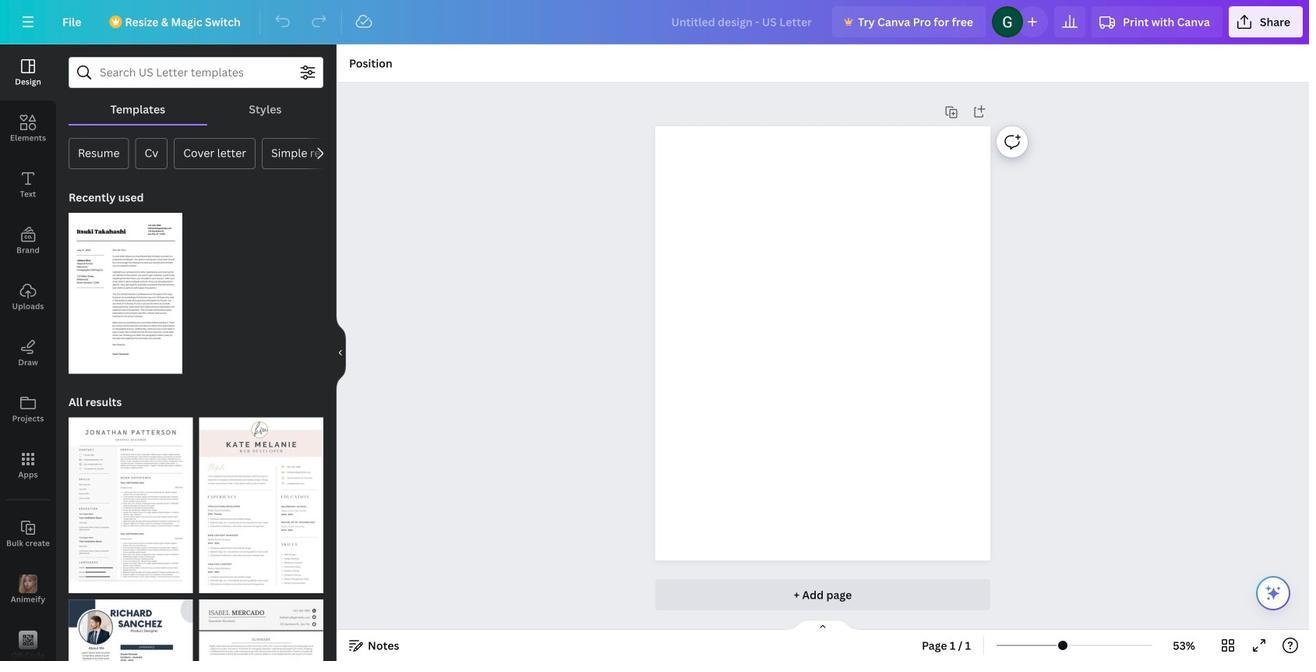 Task type: describe. For each thing, give the bounding box(es) containing it.
show pages image
[[786, 619, 861, 631]]

main menu bar
[[0, 0, 1310, 44]]

blue professional modern cv resume group
[[69, 590, 193, 661]]

Search US Letter templates search field
[[100, 58, 292, 87]]

Zoom button
[[1159, 633, 1210, 658]]

hide image
[[336, 315, 346, 390]]

side panel tab list
[[0, 44, 56, 661]]

black and white modern entry level fresher cover letter image
[[69, 213, 182, 374]]

black and white modern entry level fresher cover letter group
[[69, 203, 182, 374]]



Task type: locate. For each thing, give the bounding box(es) containing it.
minimalist clean signature cv resume image
[[199, 417, 324, 593]]

gray and white simple clean resume image
[[199, 599, 324, 661]]

Design title text field
[[659, 6, 826, 37]]

gray and white simple clean resume group
[[199, 590, 324, 661]]

canva assistant image
[[1264, 584, 1283, 603]]

minimalist white and grey professional resume group
[[69, 408, 193, 593]]

minimalist clean signature cv resume group
[[199, 408, 324, 593]]

blue professional modern cv resume image
[[69, 599, 193, 661]]



Task type: vqa. For each thing, say whether or not it's contained in the screenshot.
Black and White Modern Entry Level Fresher Cover Letter group
yes



